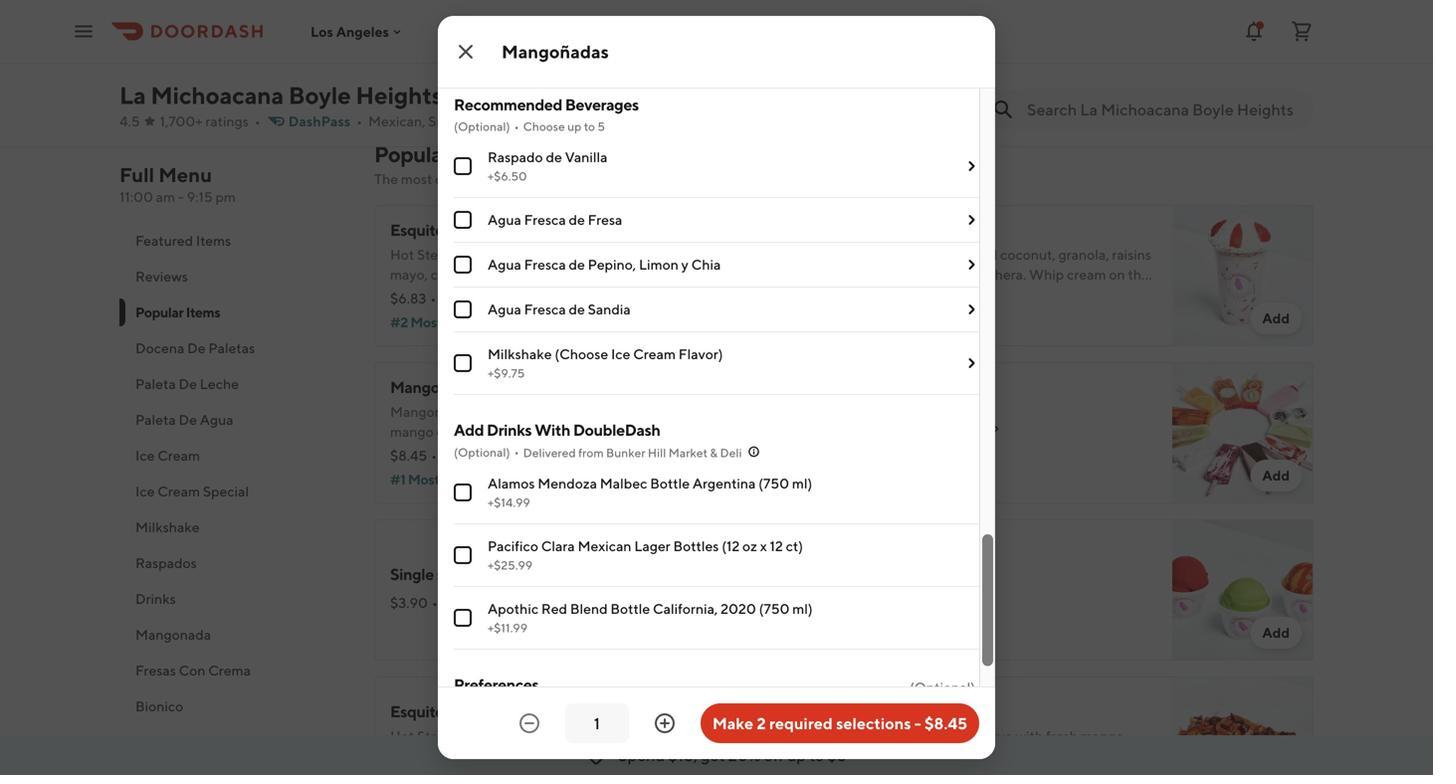 Task type: locate. For each thing, give the bounding box(es) containing it.
most right #1
[[408, 471, 440, 488]]

mangoñadas up recommended beverages (optional) • choose up to 5
[[502, 41, 609, 62]]

1 horizontal spatial from
[[664, 171, 694, 187]]

agua down the paleta de leche "button"
[[200, 412, 234, 428]]

mexican
[[578, 538, 632, 555]]

de for sandia
[[569, 301, 585, 318]]

cream inside ice cream special button
[[158, 483, 200, 500]]

milkshake up raspados
[[135, 519, 200, 536]]

agua up (98)
[[488, 256, 522, 273]]

1 vertical spatial paleta
[[135, 412, 176, 428]]

paleta de leche
[[135, 376, 239, 392]]

2 vertical spatial ice
[[135, 483, 155, 500]]

ice right (choose
[[611, 346, 631, 362]]

milkshake inside button
[[135, 519, 200, 536]]

0 vertical spatial (750
[[759, 475, 789, 492]]

1 esquite from the top
[[390, 221, 444, 239]]

popular for popular items the most commonly ordered items and dishes from this store
[[374, 141, 450, 167]]

bottle inside the alamos mendoza malbec bottle argentina (750 ml) +$14.99
[[650, 475, 690, 492]]

$8.45 inside button
[[925, 714, 968, 733]]

0 vertical spatial esquite
[[390, 221, 444, 239]]

de for paleta de agua
[[179, 412, 197, 428]]

items up reviews button
[[196, 232, 231, 249]]

con right the '+$4.23'
[[541, 46, 563, 63]]

(44) right "97%"
[[967, 595, 994, 611]]

#1
[[390, 471, 406, 488]]

0 horizontal spatial to
[[584, 119, 595, 133]]

con inside button
[[541, 46, 563, 63]]

0 horizontal spatial 4.5
[[119, 113, 140, 129]]

de for pepino,
[[569, 256, 585, 273]]

+$9.75
[[488, 366, 525, 380]]

1 horizontal spatial con
[[916, 221, 942, 239]]

ice
[[611, 346, 631, 362], [135, 447, 155, 464], [135, 483, 155, 500]]

mangoñadas inside dialog
[[502, 41, 609, 62]]

ml)
[[792, 475, 813, 492], [793, 601, 813, 617]]

0 vertical spatial fresh
[[629, 404, 661, 420]]

1 horizontal spatial drinks
[[487, 421, 532, 440]]

crema for fresas con crema
[[566, 46, 607, 63]]

2 vertical spatial cream
[[158, 483, 200, 500]]

1 vertical spatial -
[[915, 714, 922, 733]]

1 horizontal spatial leche
[[946, 420, 989, 439]]

(44) for 93% (44)
[[489, 595, 516, 611]]

milkshake up +$9.75 at the top left of the page
[[488, 346, 552, 362]]

fresas for fresas con crema
[[135, 663, 176, 679]]

1 vertical spatial drinks
[[135, 591, 176, 607]]

and inside popular items the most commonly ordered items and dishes from this store
[[595, 171, 619, 187]]

$8.45 down mango
[[390, 447, 427, 464]]

mangoñadas up mango
[[390, 378, 481, 397]]

hill
[[648, 446, 666, 460]]

required
[[769, 714, 833, 733]]

2 order from the left
[[1315, 25, 1347, 39]]

up for choose
[[568, 119, 582, 133]]

crema for fresas con crema
[[208, 663, 251, 679]]

&
[[710, 446, 718, 460]]

esquite regular image
[[695, 205, 836, 346]]

fresas up recommended
[[499, 46, 538, 63]]

items inside popular items the most commonly ordered items and dishes from this store
[[454, 141, 508, 167]]

de up items
[[546, 149, 562, 165]]

0 vertical spatial from
[[664, 171, 694, 187]]

Agua Fresca de Sandia checkbox
[[454, 301, 472, 319]]

add button for paletas de leche
[[1251, 460, 1302, 492]]

ice down paleta de agua
[[135, 447, 155, 464]]

de for docena de paletas
[[187, 340, 206, 356]]

1 vertical spatial to
[[809, 746, 824, 765]]

single scoop image
[[695, 520, 836, 661]]

0 vertical spatial items
[[454, 141, 508, 167]]

regular up agua fresca de pepino, limon y chia checkbox
[[447, 221, 502, 239]]

doubledash
[[573, 421, 661, 440]]

•
[[938, 25, 943, 39], [1250, 25, 1255, 39], [255, 113, 261, 129], [356, 113, 362, 129], [481, 113, 486, 129], [514, 119, 519, 133], [430, 290, 436, 307], [514, 445, 519, 459], [431, 447, 437, 464], [432, 595, 438, 611]]

2 (44) from the left
[[967, 595, 994, 611]]

0 horizontal spatial mangonada
[[135, 627, 211, 643]]

with up "home"
[[907, 246, 935, 263]]

x
[[760, 538, 767, 555]]

add drinks with doubledash group
[[454, 419, 980, 650]]

amd
[[512, 444, 540, 460]]

1 vertical spatial 4.5
[[119, 113, 140, 129]]

items up commonly
[[454, 141, 508, 167]]

1 vertical spatial crema
[[945, 221, 992, 239]]

bottle
[[650, 475, 690, 492], [611, 601, 650, 617]]

1 horizontal spatial 5
[[598, 119, 605, 133]]

bionico button
[[119, 689, 350, 725]]

milkshake for milkshake
[[135, 519, 200, 536]]

paleta up ice cream
[[135, 412, 176, 428]]

fresca for pepino,
[[524, 256, 566, 273]]

0 vertical spatial ml)
[[792, 475, 813, 492]]

0 vertical spatial leche
[[200, 376, 239, 392]]

2 esquite from the top
[[390, 702, 444, 721]]

1 vertical spatial and
[[868, 266, 892, 283]]

5
[[414, 69, 421, 83], [598, 119, 605, 133]]

de inside button
[[187, 340, 206, 356]]

#2
[[390, 314, 408, 331]]

0 vertical spatial ice
[[611, 346, 631, 362]]

- inside "full menu 11:00 am - 9:15 pm"
[[178, 189, 184, 205]]

Agua Fresca de Fresa checkbox
[[454, 211, 472, 229]]

Agua Fresca de Pepino, Limon y Chia checkbox
[[454, 256, 472, 274]]

1 horizontal spatial 4.5
[[410, 6, 439, 30]]

fresca right (98)
[[524, 301, 566, 318]]

0 vertical spatial 4.5
[[410, 6, 439, 30]]

cream
[[633, 346, 676, 362], [158, 447, 200, 464], [158, 483, 200, 500]]

popular up 'docena'
[[135, 304, 183, 321]]

paleta inside "button"
[[135, 412, 176, 428]]

2 horizontal spatial fresas
[[868, 221, 913, 239]]

up right off
[[787, 746, 806, 765]]

2 fresca from the top
[[524, 256, 566, 273]]

add inside group
[[454, 421, 484, 440]]

fresca for fresa
[[524, 212, 566, 228]]

popular
[[374, 141, 450, 167], [135, 304, 183, 321]]

1 horizontal spatial to
[[809, 746, 824, 765]]

cream left the flavor)
[[633, 346, 676, 362]]

0 horizontal spatial 5
[[414, 69, 421, 83]]

ml) up ct)
[[792, 475, 813, 492]]

and
[[595, 171, 619, 187], [868, 266, 892, 283]]

popular up most
[[374, 141, 450, 167]]

granola,
[[1059, 246, 1110, 263]]

paletas de leche image
[[1173, 362, 1314, 504]]

double scoop image
[[1173, 520, 1314, 661]]

featured
[[135, 232, 193, 249]]

esquite for esquite regular
[[390, 221, 444, 239]]

1 regular from the top
[[447, 221, 502, 239]]

with inside fresas con crema serve with shredded coconut, granola, raisins and home made lechera. whip cream on the side upon request.
[[907, 246, 935, 263]]

5 down beverages
[[598, 119, 605, 133]]

0 vertical spatial fresca
[[524, 212, 566, 228]]

de
[[187, 340, 206, 356], [179, 376, 197, 392], [179, 412, 197, 428], [922, 420, 943, 439]]

2 vertical spatial items
[[186, 304, 220, 321]]

1 vertical spatial fresh
[[445, 444, 477, 460]]

mangoñadas dialog
[[438, 0, 996, 760]]

de left fresa
[[569, 212, 585, 228]]

los angeles
[[311, 23, 389, 40]]

from inside popular items the most commonly ordered items and dishes from this store
[[664, 171, 694, 187]]

with left hot
[[505, 702, 535, 721]]

97% (44)
[[938, 595, 994, 611]]

1 horizontal spatial fresh
[[629, 404, 661, 420]]

crema
[[566, 46, 607, 63], [945, 221, 992, 239], [208, 663, 251, 679]]

0 vertical spatial popular
[[374, 141, 450, 167]]

0 vertical spatial $8.45
[[390, 447, 427, 464]]

agua fresca de sandia
[[488, 301, 631, 318]]

ordered
[[504, 171, 555, 187]]

de inside "button"
[[179, 412, 197, 428]]

fresas con crema button
[[499, 45, 607, 65]]

lime,
[[479, 444, 510, 460]]

1 vertical spatial con
[[916, 221, 942, 239]]

0 vertical spatial and
[[595, 171, 619, 187]]

0 vertical spatial with
[[907, 246, 935, 263]]

5 right of
[[414, 69, 421, 83]]

mangoñadas image
[[695, 362, 836, 504]]

bottle inside "apothic red blend bottle california, 2020 (750 ml) +$11.99"
[[611, 601, 650, 617]]

mangoñadas inside mangoñadas mangonada serve with mango sorbet fresh mango chunks, chamoy, tajin, tamarind candies, fresh lime, amd tamaring stick
[[390, 378, 481, 397]]

paleta inside "button"
[[135, 376, 176, 392]]

fresca down ordered
[[524, 212, 566, 228]]

1 vertical spatial popular
[[135, 304, 183, 321]]

0 vertical spatial drinks
[[487, 421, 532, 440]]

crema inside fresas con crema serve with shredded coconut, granola, raisins and home made lechera. whip cream on the side upon request.
[[945, 221, 992, 239]]

cream down paleta de agua
[[158, 447, 200, 464]]

de left sandia
[[569, 301, 585, 318]]

1 horizontal spatial order
[[1315, 25, 1347, 39]]

milkshake inside milkshake (choose ice cream flavor) +$9.75
[[488, 346, 552, 362]]

• inside "(optional) •"
[[514, 445, 519, 459]]

$8.45 right selections
[[925, 714, 968, 733]]

- right am
[[178, 189, 184, 205]]

(44) up +$11.99
[[489, 595, 516, 611]]

limon
[[639, 256, 679, 273]]

regular down preferences
[[447, 702, 502, 721]]

de inside "button"
[[179, 376, 197, 392]]

powder
[[623, 702, 678, 721]]

2 vertical spatial crema
[[208, 663, 251, 679]]

1 paleta from the top
[[135, 376, 176, 392]]

crema up shredded
[[945, 221, 992, 239]]

1 vertical spatial fresca
[[524, 256, 566, 273]]

selections
[[836, 714, 911, 733]]

0 vertical spatial con
[[541, 46, 563, 63]]

0 horizontal spatial milkshake
[[135, 519, 200, 536]]

of
[[401, 69, 412, 83]]

(750 inside the alamos mendoza malbec bottle argentina (750 ml) +$14.99
[[759, 475, 789, 492]]

1 fresca from the top
[[524, 212, 566, 228]]

recommended beverages (optional) • choose up to 5
[[454, 95, 639, 133]]

crema up beverages
[[566, 46, 607, 63]]

0 horizontal spatial doordash
[[945, 25, 1000, 39]]

fresas inside fresas con crema serve with shredded coconut, granola, raisins and home made lechera. whip cream on the side upon request.
[[868, 221, 913, 239]]

con
[[179, 663, 206, 679]]

0 vertical spatial mangoñadas
[[502, 41, 609, 62]]

mangonada up the con
[[135, 627, 211, 643]]

la michoacana boyle heights
[[119, 81, 443, 110]]

paleta
[[135, 376, 176, 392], [135, 412, 176, 428]]

milkshake
[[488, 346, 552, 362], [135, 519, 200, 536]]

0 horizontal spatial from
[[578, 446, 604, 460]]

agua for agua fresca de fresa
[[488, 212, 522, 228]]

- inside make 2 required selections - $8.45 button
[[915, 714, 922, 733]]

0 horizontal spatial -
[[178, 189, 184, 205]]

blend
[[570, 601, 608, 617]]

1 horizontal spatial milkshake
[[488, 346, 552, 362]]

1 vertical spatial mangonada
[[135, 627, 211, 643]]

2 vertical spatial (optional)
[[910, 679, 976, 696]]

3 fresca from the top
[[524, 301, 566, 318]]

fresas up serve
[[868, 221, 913, 239]]

2 paleta from the top
[[135, 412, 176, 428]]

mangoñadas for mangoñadas mangonada serve with mango sorbet fresh mango chunks, chamoy, tajin, tamarind candies, fresh lime, amd tamaring stick
[[390, 378, 481, 397]]

1 horizontal spatial and
[[868, 266, 892, 283]]

(750 down the delivered from bunker hill market & deli icon
[[759, 475, 789, 492]]

to left $5
[[809, 746, 824, 765]]

2 vertical spatial fresas
[[135, 663, 176, 679]]

0 horizontal spatial crema
[[208, 663, 251, 679]]

up inside recommended beverages (optional) • choose up to 5
[[568, 119, 582, 133]]

preferences
[[454, 675, 539, 694]]

snacks down stars
[[428, 113, 473, 129]]

vanilla
[[565, 149, 608, 165]]

0 vertical spatial mangonada
[[390, 404, 466, 420]]

0 items, open order cart image
[[1290, 19, 1314, 43]]

with up chamoy,
[[506, 404, 533, 420]]

popular for popular items
[[135, 304, 183, 321]]

agua fresca de pepino, limon y chia
[[488, 256, 721, 273]]

michoacana
[[151, 81, 284, 110]]

1 vertical spatial snacks
[[135, 734, 180, 751]]

2 horizontal spatial crema
[[945, 221, 992, 239]]

1 vertical spatial (750
[[759, 601, 790, 617]]

• doordash order
[[938, 25, 1035, 39]]

fresas con crema
[[499, 46, 607, 63]]

1 horizontal spatial up
[[787, 746, 806, 765]]

single scoop
[[390, 565, 479, 584]]

1 (750 from the top
[[759, 475, 789, 492]]

tamaring
[[543, 444, 599, 460]]

0 horizontal spatial up
[[568, 119, 582, 133]]

agua
[[488, 212, 522, 228], [488, 256, 522, 273], [488, 301, 522, 318], [200, 412, 234, 428]]

0 vertical spatial milkshake
[[488, 346, 552, 362]]

notification bell image
[[1242, 19, 1266, 43]]

0 vertical spatial regular
[[447, 221, 502, 239]]

fresas for fresas con crema serve with shredded coconut, granola, raisins and home made lechera. whip cream on the side upon request.
[[868, 221, 913, 239]]

0 horizontal spatial mangoñadas
[[390, 378, 481, 397]]

0 horizontal spatial paletas
[[208, 340, 255, 356]]

liked down 90% on the left of the page
[[442, 471, 476, 488]]

cream inside milkshake (choose ice cream flavor) +$9.75
[[633, 346, 676, 362]]

de for paletas de leche
[[922, 420, 943, 439]]

(750 inside "apothic red blend bottle california, 2020 (750 ml) +$11.99"
[[759, 601, 790, 617]]

with
[[907, 246, 935, 263], [506, 404, 533, 420], [505, 702, 535, 721]]

1 vertical spatial up
[[787, 746, 806, 765]]

paletas inside button
[[208, 340, 255, 356]]

mangonada inside mangoñadas mangonada serve with mango sorbet fresh mango chunks, chamoy, tajin, tamarind candies, fresh lime, amd tamaring stick
[[390, 404, 466, 420]]

paleta de agua button
[[119, 402, 350, 438]]

1 vertical spatial esquite
[[390, 702, 444, 721]]

argentina
[[693, 475, 756, 492]]

agua inside "button"
[[200, 412, 234, 428]]

and down vanilla in the top left of the page
[[595, 171, 619, 187]]

crema for fresas con crema serve with shredded coconut, granola, raisins and home made lechera. whip cream on the side upon request.
[[945, 221, 992, 239]]

to inside recommended beverages (optional) • choose up to 5
[[584, 119, 595, 133]]

0 horizontal spatial fresas
[[135, 663, 176, 679]]

bottle right blend
[[611, 601, 650, 617]]

ct)
[[786, 538, 803, 555]]

to for $5
[[809, 746, 824, 765]]

and up side
[[868, 266, 892, 283]]

0 horizontal spatial con
[[541, 46, 563, 63]]

items inside button
[[196, 232, 231, 249]]

0 vertical spatial up
[[568, 119, 582, 133]]

agua right agua fresca de fresa option
[[488, 212, 522, 228]]

(108)
[[491, 447, 524, 464]]

up right choose
[[568, 119, 582, 133]]

milkshake for milkshake (choose ice cream flavor) +$9.75
[[488, 346, 552, 362]]

paleta down 'docena'
[[135, 376, 176, 392]]

1 vertical spatial (optional)
[[454, 445, 510, 459]]

(optional) inside "(optional) •"
[[454, 445, 510, 459]]

0 vertical spatial crema
[[566, 46, 607, 63]]

1 horizontal spatial popular
[[374, 141, 450, 167]]

crema down 'mangonada' button
[[208, 663, 251, 679]]

0 horizontal spatial and
[[595, 171, 619, 187]]

cream inside 'ice cream' button
[[158, 447, 200, 464]]

commonly
[[435, 171, 501, 187]]

fresh up doubledash
[[629, 404, 661, 420]]

request.
[[932, 286, 984, 303]]

4.5 up of 5 stars
[[410, 6, 439, 30]]

add
[[1263, 310, 1290, 327], [454, 421, 484, 440], [785, 467, 812, 484], [1263, 467, 1290, 484], [1263, 625, 1290, 641]]

items up docena de paletas
[[186, 304, 220, 321]]

drinks inside button
[[135, 591, 176, 607]]

0 vertical spatial paleta
[[135, 376, 176, 392]]

de left pepino,
[[569, 256, 585, 273]]

from
[[664, 171, 694, 187], [578, 446, 604, 460]]

$6.83 •
[[390, 290, 436, 307]]

-
[[178, 189, 184, 205], [915, 714, 922, 733]]

agua right 84%
[[488, 301, 522, 318]]

snacks down bionico
[[135, 734, 180, 751]]

heights
[[356, 81, 443, 110]]

to down beverages
[[584, 119, 595, 133]]

mangonada up mango
[[390, 404, 466, 420]]

1 vertical spatial with
[[506, 404, 533, 420]]

1 horizontal spatial $8.45
[[925, 714, 968, 733]]

$6.83
[[390, 290, 426, 307]]

fresa
[[588, 212, 623, 228]]

dashpass
[[288, 113, 351, 129]]

mangoñadas
[[502, 41, 609, 62], [390, 378, 481, 397]]

cream for ice cream
[[158, 447, 200, 464]]

liked down 84%
[[445, 314, 479, 331]]

1 vertical spatial ice
[[135, 447, 155, 464]]

- right selections
[[915, 714, 922, 733]]

2 vertical spatial fresca
[[524, 301, 566, 318]]

con inside fresas con crema serve with shredded coconut, granola, raisins and home made lechera. whip cream on the side upon request.
[[916, 221, 942, 239]]

2 vertical spatial with
[[505, 702, 535, 721]]

1 horizontal spatial fresas
[[499, 46, 538, 63]]

serve
[[469, 404, 503, 420]]

bottle for blend
[[611, 601, 650, 617]]

(750 right 2020
[[759, 601, 790, 617]]

2 regular from the top
[[447, 702, 502, 721]]

off
[[764, 746, 784, 765]]

ml) down ct)
[[793, 601, 813, 617]]

2 (750 from the top
[[759, 601, 790, 617]]

1 vertical spatial mangoñadas
[[390, 378, 481, 397]]

drinks inside group
[[487, 421, 532, 440]]

delivered from bunker hill market & deli image
[[746, 444, 762, 460]]

fresh down chunks,
[[445, 444, 477, 460]]

ice down ice cream
[[135, 483, 155, 500]]

bionico
[[135, 698, 183, 715]]

fresas up bionico
[[135, 663, 176, 679]]

+$6.50
[[488, 169, 527, 183]]

most inside '80% (88) #3 most liked'
[[888, 314, 920, 331]]

bottle down hill
[[650, 475, 690, 492]]

agua for agua fresca de sandia
[[488, 301, 522, 318]]

leche inside "button"
[[200, 376, 239, 392]]

0 vertical spatial -
[[178, 189, 184, 205]]

1 vertical spatial regular
[[447, 702, 502, 721]]

None checkbox
[[454, 157, 472, 175], [454, 354, 472, 372], [454, 484, 472, 502], [454, 547, 472, 564], [454, 609, 472, 627], [454, 157, 472, 175], [454, 354, 472, 372], [454, 484, 472, 502], [454, 547, 472, 564], [454, 609, 472, 627]]

1 vertical spatial cream
[[158, 447, 200, 464]]

mangoñadas for mangoñadas
[[502, 41, 609, 62]]

drinks down raspados
[[135, 591, 176, 607]]

4.5 down the la
[[119, 113, 140, 129]]

0 horizontal spatial popular
[[135, 304, 183, 321]]

1 horizontal spatial mangonada
[[390, 404, 466, 420]]

popular inside popular items the most commonly ordered items and dishes from this store
[[374, 141, 450, 167]]

- for menu
[[178, 189, 184, 205]]

1 (44) from the left
[[489, 595, 516, 611]]

doordash
[[945, 25, 1000, 39], [1258, 25, 1312, 39]]

items for popular items
[[186, 304, 220, 321]]

fresh
[[629, 404, 661, 420], [445, 444, 477, 460]]

cream down ice cream
[[158, 483, 200, 500]]

most for esquite regular
[[411, 314, 442, 331]]

mangonada inside button
[[135, 627, 211, 643]]

1 vertical spatial ml)
[[793, 601, 813, 617]]

most for mangoñadas
[[408, 471, 440, 488]]

y
[[682, 256, 689, 273]]

fresca down the "agua fresca de fresa" at the left top of page
[[524, 256, 566, 273]]

0 vertical spatial cream
[[633, 346, 676, 362]]

items for popular items the most commonly ordered items and dishes from this store
[[454, 141, 508, 167]]

0 vertical spatial fresas
[[499, 46, 538, 63]]

from down tamarind
[[578, 446, 604, 460]]

increase quantity by 1 image
[[653, 712, 677, 736]]

0 vertical spatial (optional)
[[454, 119, 510, 133]]

most
[[411, 314, 442, 331], [888, 314, 920, 331], [408, 471, 440, 488]]

from left this
[[664, 171, 694, 187]]

1 vertical spatial items
[[196, 232, 231, 249]]

0 horizontal spatial (44)
[[489, 595, 516, 611]]

snacks button
[[119, 725, 350, 761]]

2 doordash from the left
[[1258, 25, 1312, 39]]

la
[[119, 81, 146, 110]]

1 vertical spatial $8.45
[[925, 714, 968, 733]]

liked for mangoñadas
[[442, 471, 476, 488]]

most right #3 at top right
[[888, 314, 920, 331]]

liked down "80%" at right top
[[922, 314, 957, 331]]

con up shredded
[[916, 221, 942, 239]]

0 vertical spatial snacks
[[428, 113, 473, 129]]

reviews button
[[119, 259, 350, 295]]

ice inside milkshake (choose ice cream flavor) +$9.75
[[611, 346, 631, 362]]

popular items
[[135, 304, 220, 321]]

leche
[[200, 376, 239, 392], [946, 420, 989, 439]]

None checkbox
[[454, 29, 472, 47]]

this
[[697, 171, 720, 187]]

de inside raspado de vanilla +$6.50
[[546, 149, 562, 165]]

esquite regular with hot cheeto powder image
[[695, 677, 836, 776]]

drinks up the (108)
[[487, 421, 532, 440]]

1 horizontal spatial -
[[915, 714, 922, 733]]

most right #2
[[411, 314, 442, 331]]



Task type: describe. For each thing, give the bounding box(es) containing it.
Item Search search field
[[1027, 99, 1298, 120]]

cream for ice cream special
[[158, 483, 200, 500]]

84%
[[458, 290, 486, 307]]

decrease quantity by 1 image
[[518, 712, 541, 736]]

on
[[1109, 266, 1126, 283]]

mendoza
[[538, 475, 597, 492]]

of 5 stars
[[401, 69, 448, 83]]

paleta de leche button
[[119, 366, 350, 402]]

84% (98)
[[458, 290, 515, 307]]

1/14/23 • doordash order
[[1208, 25, 1347, 39]]

cream
[[1067, 266, 1107, 283]]

esquite regular
[[390, 221, 502, 239]]

snacks inside button
[[135, 734, 180, 751]]

recommended beverages group
[[454, 94, 980, 395]]

leche for paletas de leche
[[946, 420, 989, 439]]

the
[[1128, 266, 1150, 283]]

regular for esquite regular
[[447, 221, 502, 239]]

raspado
[[488, 149, 543, 165]]

sandia
[[588, 301, 631, 318]]

2
[[757, 714, 766, 733]]

Current quantity is 1 number field
[[577, 713, 617, 735]]

close mangoñadas image
[[454, 40, 478, 64]]

add button for mangoñadas
[[773, 460, 824, 492]]

alamos
[[488, 475, 535, 492]]

raisins
[[1112, 246, 1152, 263]]

serve
[[868, 246, 904, 263]]

fresas for fresas con crema
[[499, 46, 538, 63]]

5 inside recommended beverages (optional) • choose up to 5
[[598, 119, 605, 133]]

ice for ice cream special
[[135, 483, 155, 500]]

large
[[941, 702, 981, 721]]

liked for esquite regular
[[445, 314, 479, 331]]

fresas con crema image
[[1173, 205, 1314, 346]]

regular for esquite regular with hot cheeto powder
[[447, 702, 502, 721]]

tamarind
[[580, 424, 637, 440]]

$15,
[[668, 746, 698, 765]]

97%
[[938, 595, 965, 611]]

con for fresas con crema serve with shredded coconut, granola, raisins and home made lechera. whip cream on the side upon request.
[[916, 221, 942, 239]]

add for mangoñadas
[[785, 467, 812, 484]]

most
[[401, 171, 433, 187]]

liked inside '80% (88) #3 most liked'
[[922, 314, 957, 331]]

1/14/23
[[1208, 25, 1248, 39]]

malbec
[[600, 475, 648, 492]]

full menu 11:00 am - 9:15 pm
[[119, 163, 236, 205]]

raspados
[[135, 555, 197, 571]]

flavor)
[[679, 346, 723, 362]]

1 horizontal spatial snacks
[[428, 113, 473, 129]]

(optional) for (optional)
[[910, 679, 976, 696]]

mango
[[390, 424, 434, 440]]

- for 2
[[915, 714, 922, 733]]

from inside add drinks with doubledash group
[[578, 446, 604, 460]]

raspado de vanilla +$6.50
[[488, 149, 608, 183]]

made
[[934, 266, 969, 283]]

paleta for paleta de agua
[[135, 412, 176, 428]]

delivered from bunker hill market & deli
[[523, 446, 742, 460]]

featured items
[[135, 232, 231, 249]]

1 order from the left
[[1002, 25, 1035, 39]]

reviews
[[135, 268, 188, 285]]

de for fresa
[[569, 212, 585, 228]]

boyle
[[289, 81, 351, 110]]

to for 5
[[584, 119, 595, 133]]

the
[[374, 171, 398, 187]]

de for paleta de leche
[[179, 376, 197, 392]]

docena
[[135, 340, 185, 356]]

make 2 required selections - $8.45 button
[[701, 704, 980, 744]]

93%
[[460, 595, 487, 611]]

(88)
[[969, 290, 995, 307]]

add for paletas de leche
[[1263, 467, 1290, 484]]

with
[[535, 421, 570, 440]]

ice cream button
[[119, 438, 350, 474]]

fresas con crema serve with shredded coconut, granola, raisins and home made lechera. whip cream on the side upon request.
[[868, 221, 1152, 303]]

whip
[[1029, 266, 1065, 283]]

spend $15, get 20% off up to $5
[[618, 746, 847, 765]]

clara
[[541, 538, 575, 555]]

with inside mangoñadas mangonada serve with mango sorbet fresh mango chunks, chamoy, tajin, tamarind candies, fresh lime, amd tamaring stick
[[506, 404, 533, 420]]

$3.90
[[390, 595, 428, 611]]

paleta for paleta de leche
[[135, 376, 176, 392]]

+$14.99
[[488, 496, 530, 510]]

home
[[895, 266, 931, 283]]

ice cream
[[135, 447, 200, 464]]

side
[[868, 286, 894, 303]]

alamos mendoza malbec bottle argentina (750 ml) +$14.99
[[488, 475, 813, 510]]

tostilocos
[[868, 702, 938, 721]]

apothic red blend bottle california, 2020 (750 ml) +$11.99
[[488, 601, 813, 635]]

$5
[[828, 746, 847, 765]]

ice cream special
[[135, 483, 249, 500]]

(44) for 97% (44)
[[967, 595, 994, 611]]

0 horizontal spatial $8.45
[[390, 447, 427, 464]]

esquite for esquite regular with hot cheeto powder
[[390, 702, 444, 721]]

agua for agua fresca de pepino, limon y chia
[[488, 256, 522, 273]]

open menu image
[[72, 19, 96, 43]]

up for off
[[787, 746, 806, 765]]

popular items the most commonly ordered items and dishes from this store
[[374, 141, 754, 187]]

and inside fresas con crema serve with shredded coconut, granola, raisins and home made lechera. whip cream on the side upon request.
[[868, 266, 892, 283]]

0 vertical spatial 5
[[414, 69, 421, 83]]

90%
[[459, 447, 488, 464]]

mexican, snacks • 2.1 mi
[[368, 113, 529, 129]]

red
[[541, 601, 568, 617]]

spend
[[618, 746, 665, 765]]

raspados button
[[119, 546, 350, 581]]

stick
[[602, 444, 632, 460]]

0 horizontal spatial fresh
[[445, 444, 477, 460]]

bottles
[[673, 538, 719, 555]]

con for fresas con crema
[[541, 46, 563, 63]]

leche for paleta de leche
[[200, 376, 239, 392]]

menu
[[158, 163, 212, 187]]

dishes
[[621, 171, 661, 187]]

add for fresas con crema
[[1263, 310, 1290, 327]]

oz
[[743, 538, 757, 555]]

choose
[[523, 119, 565, 133]]

tostilocos large image
[[1173, 677, 1314, 776]]

1 horizontal spatial paletas
[[868, 420, 920, 439]]

$3.90 •
[[390, 595, 438, 611]]

ice for ice cream
[[135, 447, 155, 464]]

9:15
[[187, 189, 213, 205]]

items for featured items
[[196, 232, 231, 249]]

ml) inside "apothic red blend bottle california, 2020 (750 ml) +$11.99"
[[793, 601, 813, 617]]

ml) inside the alamos mendoza malbec bottle argentina (750 ml) +$14.99
[[792, 475, 813, 492]]

hot
[[538, 702, 565, 721]]

bottle for malbec
[[650, 475, 690, 492]]

items
[[558, 171, 592, 187]]

lager
[[634, 538, 671, 555]]

• inside recommended beverages (optional) • choose up to 5
[[514, 119, 519, 133]]

market
[[669, 446, 708, 460]]

fresca for sandia
[[524, 301, 566, 318]]

chamoy,
[[488, 424, 544, 440]]

pacifico
[[488, 538, 539, 555]]

add button for fresas con crema
[[1251, 303, 1302, 334]]

fresas con crema button
[[119, 653, 350, 689]]

(optional) inside recommended beverages (optional) • choose up to 5
[[454, 119, 510, 133]]

coconut,
[[1001, 246, 1056, 263]]

mangonada button
[[119, 617, 350, 653]]

(optional) for (optional) •
[[454, 445, 510, 459]]

1 doordash from the left
[[945, 25, 1000, 39]]



Task type: vqa. For each thing, say whether or not it's contained in the screenshot.
the bottommost morning
no



